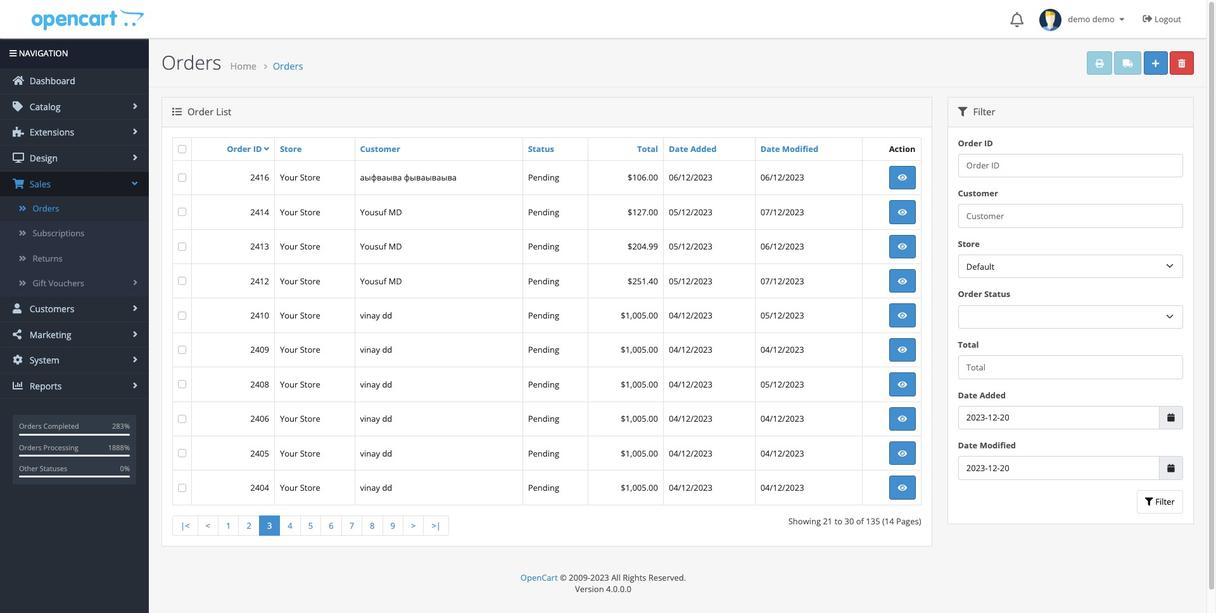 Task type: describe. For each thing, give the bounding box(es) containing it.
puzzle piece image
[[13, 127, 24, 137]]

view image for 2404
[[898, 484, 908, 492]]

6 link
[[321, 516, 342, 536]]

your for 2404
[[280, 482, 298, 494]]

2406
[[250, 413, 269, 425]]

orders processing
[[19, 443, 78, 452]]

store up order status at the top right
[[959, 238, 980, 250]]

5 link
[[300, 516, 321, 536]]

dashboard
[[27, 75, 75, 87]]

design link
[[0, 146, 149, 171]]

view image for 2405
[[898, 450, 908, 458]]

Customer text field
[[959, 204, 1184, 228]]

2412
[[250, 275, 269, 287]]

0 vertical spatial modified
[[783, 143, 819, 155]]

reports
[[27, 380, 62, 392]]

0 vertical spatial total
[[637, 143, 658, 155]]

demo demo link
[[1034, 0, 1134, 38]]

orders right home link
[[273, 60, 303, 72]]

total link
[[637, 143, 658, 155]]

4
[[288, 520, 293, 532]]

pending for 2410
[[528, 310, 560, 321]]

customer link
[[360, 143, 400, 155]]

yousuf md for 2412
[[360, 275, 402, 287]]

vouchers
[[48, 277, 84, 289]]

order status
[[959, 289, 1011, 300]]

opencart image
[[30, 7, 144, 31]]

$251.40
[[628, 275, 658, 287]]

list
[[216, 105, 232, 118]]

$1,005.00 for 2406
[[621, 413, 658, 425]]

your store for 2410
[[280, 310, 321, 321]]

store link
[[280, 143, 302, 155]]

store for 2416
[[300, 172, 321, 183]]

customers link
[[0, 297, 149, 322]]

catalog link
[[0, 94, 149, 119]]

completed
[[43, 422, 79, 431]]

marketing
[[27, 329, 71, 341]]

gift vouchers
[[33, 277, 84, 289]]

30
[[845, 516, 855, 527]]

statuses
[[40, 464, 67, 473]]

navigation
[[17, 48, 68, 59]]

demo demo
[[1062, 13, 1117, 25]]

06/12/2023 for 05/12/2023
[[761, 241, 805, 252]]

0 horizontal spatial status
[[528, 143, 555, 155]]

reserved.
[[649, 572, 686, 584]]

home link
[[230, 60, 257, 72]]

1 vertical spatial customer
[[959, 188, 999, 199]]

list image
[[172, 107, 182, 117]]

vinay dd for 2409
[[360, 344, 392, 356]]

your for 2416
[[280, 172, 298, 183]]

date added link
[[669, 143, 717, 155]]

your store for 2409
[[280, 344, 321, 356]]

(14
[[883, 516, 895, 527]]

view image for 2406
[[898, 415, 908, 423]]

yousuf md for 2413
[[360, 241, 402, 252]]

marketing link
[[0, 322, 149, 347]]

pages)
[[897, 516, 922, 527]]

5
[[308, 520, 313, 532]]

dd for 2406
[[382, 413, 392, 425]]

customers
[[27, 303, 74, 315]]

>
[[411, 520, 416, 532]]

07/12/2023 for $127.00
[[761, 206, 805, 218]]

rights
[[623, 572, 647, 584]]

pending for 2405
[[528, 448, 560, 459]]

desktop image
[[13, 153, 24, 163]]

view image for 2408
[[898, 381, 908, 389]]

your store for 2416
[[280, 172, 321, 183]]

catalog
[[27, 101, 61, 113]]

7
[[350, 520, 354, 532]]

your for 2405
[[280, 448, 298, 459]]

your for 2413
[[280, 241, 298, 252]]

1 vertical spatial orders link
[[0, 197, 149, 221]]

your store for 2405
[[280, 448, 321, 459]]

system
[[27, 354, 59, 366]]

orders completed
[[19, 422, 79, 431]]

view image for 2413
[[898, 243, 908, 251]]

order list
[[185, 105, 232, 118]]

dashboard link
[[0, 69, 149, 94]]

pending for 2414
[[528, 206, 560, 218]]

dd for 2408
[[382, 379, 392, 390]]

your store for 2406
[[280, 413, 321, 425]]

reports link
[[0, 374, 149, 399]]

283%
[[112, 422, 130, 431]]

opencart link
[[521, 572, 558, 584]]

dd for 2405
[[382, 448, 392, 459]]

06/12/2023 for 06/12/2023
[[761, 172, 805, 183]]

store for 2408
[[300, 379, 321, 390]]

returns
[[33, 253, 63, 264]]

>|
[[432, 520, 441, 532]]

yousuf for 2414
[[360, 206, 387, 218]]

other
[[19, 464, 38, 473]]

sales link
[[0, 171, 149, 197]]

1888%
[[108, 443, 130, 452]]

$1,005.00 for 2405
[[621, 448, 658, 459]]

action
[[890, 143, 916, 155]]

Date Modified text field
[[959, 457, 1160, 480]]

1 demo from the left
[[1069, 13, 1091, 25]]

vinay dd for 2405
[[360, 448, 392, 459]]

2410
[[250, 310, 269, 321]]

фываываыва
[[404, 172, 457, 183]]

your for 2409
[[280, 344, 298, 356]]

05/12/2023 for $251.40
[[669, 275, 713, 287]]

vinay dd for 2406
[[360, 413, 392, 425]]

1 horizontal spatial date modified
[[959, 440, 1017, 451]]

|<
[[181, 520, 190, 532]]

2 demo from the left
[[1093, 13, 1115, 25]]

store for 2406
[[300, 413, 321, 425]]

your for 2408
[[280, 379, 298, 390]]

2413
[[250, 241, 269, 252]]

store for 2410
[[300, 310, 321, 321]]

$204.99
[[628, 241, 658, 252]]

pending for 2416
[[528, 172, 560, 183]]

0 horizontal spatial order id
[[227, 143, 262, 154]]

2405
[[250, 448, 269, 459]]

date modified link
[[761, 143, 819, 155]]

0 horizontal spatial added
[[691, 143, 717, 155]]

md for 2414
[[389, 206, 402, 218]]

tag image
[[13, 101, 24, 111]]

$1,005.00 for 2404
[[621, 482, 658, 494]]

Order ID text field
[[959, 154, 1184, 178]]

home image
[[13, 76, 24, 86]]

filter button
[[1137, 490, 1184, 514]]

pending for 2409
[[528, 344, 560, 356]]

1 horizontal spatial modified
[[980, 440, 1017, 451]]

2414
[[250, 206, 269, 218]]

dd for 2409
[[382, 344, 392, 356]]

1 horizontal spatial total
[[959, 339, 979, 350]]

vinay for 2408
[[360, 379, 380, 390]]

opencart
[[521, 572, 558, 584]]

your for 2414
[[280, 206, 298, 218]]

home
[[230, 60, 257, 72]]

>| link
[[424, 516, 449, 536]]

0 vertical spatial customer
[[360, 143, 400, 155]]

2404
[[250, 482, 269, 494]]

store for 2414
[[300, 206, 321, 218]]

yousuf for 2413
[[360, 241, 387, 252]]

of
[[857, 516, 864, 527]]

Total text field
[[959, 356, 1184, 379]]

bell image
[[1011, 12, 1024, 27]]

2409
[[250, 344, 269, 356]]

6
[[329, 520, 334, 532]]

$106.00
[[628, 172, 658, 183]]

sign out alt image
[[1144, 14, 1153, 23]]

1
[[226, 520, 231, 532]]

1 link
[[218, 516, 239, 536]]

$1,005.00 for 2409
[[621, 344, 658, 356]]

|< link
[[172, 516, 198, 536]]

calendar image for date added
[[1168, 414, 1175, 422]]

sales
[[27, 178, 51, 190]]

4 link
[[280, 516, 301, 536]]

> link
[[403, 516, 424, 536]]

8 link
[[362, 516, 383, 536]]



Task type: locate. For each thing, give the bounding box(es) containing it.
аыфваыва
[[360, 172, 402, 183]]

3 your store from the top
[[280, 241, 321, 252]]

orders up list "image"
[[162, 49, 222, 75]]

2 dd from the top
[[382, 344, 392, 356]]

8
[[370, 520, 375, 532]]

5 pending from the top
[[528, 310, 560, 321]]

yousuf
[[360, 206, 387, 218], [360, 241, 387, 252], [360, 275, 387, 287]]

6 pending from the top
[[528, 344, 560, 356]]

gift vouchers link
[[0, 271, 149, 296]]

store up "5"
[[300, 482, 321, 494]]

2 vertical spatial view image
[[898, 450, 908, 458]]

07/12/2023 for $251.40
[[761, 275, 805, 287]]

your right the "2405"
[[280, 448, 298, 459]]

06/12/2023
[[669, 172, 713, 183], [761, 172, 805, 183], [761, 241, 805, 252]]

0 horizontal spatial orders link
[[0, 197, 149, 221]]

1 vertical spatial md
[[389, 241, 402, 252]]

3 yousuf from the top
[[360, 275, 387, 287]]

2 calendar image from the top
[[1168, 464, 1175, 472]]

0 horizontal spatial id
[[253, 143, 262, 154]]

design
[[27, 152, 58, 164]]

md
[[389, 206, 402, 218], [389, 241, 402, 252], [389, 275, 402, 287]]

vinay for 2404
[[360, 482, 380, 494]]

0 vertical spatial orders link
[[273, 60, 303, 72]]

logout
[[1155, 13, 1182, 25]]

4 vinay from the top
[[360, 413, 380, 425]]

yousuf md
[[360, 206, 402, 218], [360, 241, 402, 252], [360, 275, 402, 287]]

6 $1,005.00 from the top
[[621, 482, 658, 494]]

your store for 2408
[[280, 379, 321, 390]]

yousuf for 2412
[[360, 275, 387, 287]]

vinay dd for 2408
[[360, 379, 392, 390]]

delete image
[[1179, 59, 1186, 68]]

vinay dd for 2410
[[360, 310, 392, 321]]

all
[[612, 572, 621, 584]]

0 horizontal spatial demo
[[1069, 13, 1091, 25]]

order id link
[[227, 143, 269, 154]]

1 pending from the top
[[528, 172, 560, 183]]

order
[[188, 105, 214, 118], [959, 137, 983, 149], [227, 143, 251, 154], [959, 289, 983, 300]]

your store down store link
[[280, 172, 321, 183]]

calendar image for date modified
[[1168, 464, 1175, 472]]

5 dd from the top
[[382, 448, 392, 459]]

3 your from the top
[[280, 241, 298, 252]]

< link
[[197, 516, 219, 536]]

filter inside 'button'
[[1154, 496, 1175, 508]]

bars image
[[10, 49, 17, 58]]

demo
[[1069, 13, 1091, 25], [1093, 13, 1115, 25]]

status
[[528, 143, 555, 155], [985, 289, 1011, 300]]

your for 2410
[[280, 310, 298, 321]]

total up $106.00
[[637, 143, 658, 155]]

1 md from the top
[[389, 206, 402, 218]]

4 dd from the top
[[382, 413, 392, 425]]

order id
[[959, 137, 994, 149], [227, 143, 262, 154]]

your store for 2412
[[280, 275, 321, 287]]

filter
[[971, 105, 996, 118], [1154, 496, 1175, 508]]

None checkbox
[[178, 243, 186, 251], [178, 277, 186, 285], [178, 312, 186, 320], [178, 346, 186, 354], [178, 381, 186, 389], [178, 415, 186, 423], [178, 243, 186, 251], [178, 277, 186, 285], [178, 312, 186, 320], [178, 346, 186, 354], [178, 381, 186, 389], [178, 415, 186, 423]]

1 horizontal spatial filter
[[1154, 496, 1175, 508]]

user image
[[13, 304, 24, 314]]

view image for 2414
[[898, 208, 908, 217]]

extensions link
[[0, 120, 149, 145]]

7 your store from the top
[[280, 379, 321, 390]]

2 vertical spatial yousuf md
[[360, 275, 402, 287]]

3 yousuf md from the top
[[360, 275, 402, 287]]

9 link
[[382, 516, 404, 536]]

filter image
[[959, 107, 968, 117]]

аыфваыва фываываыва
[[360, 172, 457, 183]]

2 link
[[239, 516, 260, 536]]

1 horizontal spatial order id
[[959, 137, 994, 149]]

8 your store from the top
[[280, 413, 321, 425]]

store for 2412
[[300, 275, 321, 287]]

Date Added text field
[[959, 406, 1160, 430]]

your
[[280, 172, 298, 183], [280, 206, 298, 218], [280, 241, 298, 252], [280, 275, 298, 287], [280, 310, 298, 321], [280, 344, 298, 356], [280, 379, 298, 390], [280, 413, 298, 425], [280, 448, 298, 459], [280, 482, 298, 494]]

showing
[[789, 516, 821, 527]]

1 vinay dd from the top
[[360, 310, 392, 321]]

5 view image from the top
[[898, 381, 908, 389]]

store right 2409
[[300, 344, 321, 356]]

0 vertical spatial calendar image
[[1168, 414, 1175, 422]]

your store for 2414
[[280, 206, 321, 218]]

2 yousuf from the top
[[360, 241, 387, 252]]

©
[[560, 572, 567, 584]]

demo left caret down image
[[1093, 13, 1115, 25]]

your right 2412
[[280, 275, 298, 287]]

md for 2413
[[389, 241, 402, 252]]

your for 2406
[[280, 413, 298, 425]]

1 calendar image from the top
[[1168, 414, 1175, 422]]

1 yousuf md from the top
[[360, 206, 402, 218]]

orders up other
[[19, 443, 42, 452]]

filter for filter icon
[[971, 105, 996, 118]]

4 your from the top
[[280, 275, 298, 287]]

0 vertical spatial status
[[528, 143, 555, 155]]

returns link
[[0, 246, 149, 271]]

yousuf md for 2414
[[360, 206, 402, 218]]

2 pending from the top
[[528, 206, 560, 218]]

3
[[267, 520, 272, 532]]

6 your store from the top
[[280, 344, 321, 356]]

store down store link
[[300, 172, 321, 183]]

your right 2410
[[280, 310, 298, 321]]

1 vertical spatial yousuf md
[[360, 241, 402, 252]]

0 horizontal spatial date modified
[[761, 143, 819, 155]]

showing 21 to 30 of 135 (14 pages)
[[789, 516, 922, 527]]

view image for 2409
[[898, 346, 908, 355]]

4 your store from the top
[[280, 275, 321, 287]]

2 view image from the top
[[898, 346, 908, 355]]

caret down image
[[1117, 15, 1128, 23]]

7 pending from the top
[[528, 379, 560, 390]]

<
[[206, 520, 210, 532]]

view image
[[898, 243, 908, 251], [898, 346, 908, 355], [898, 450, 908, 458]]

1 your store from the top
[[280, 172, 321, 183]]

0%
[[120, 464, 130, 473]]

1 vertical spatial calendar image
[[1168, 464, 1175, 472]]

21
[[823, 516, 833, 527]]

1 horizontal spatial id
[[985, 137, 994, 149]]

4 view image from the top
[[898, 312, 908, 320]]

7 your from the top
[[280, 379, 298, 390]]

0 vertical spatial added
[[691, 143, 717, 155]]

0 horizontal spatial modified
[[783, 143, 819, 155]]

2 $1,005.00 from the top
[[621, 344, 658, 356]]

7 view image from the top
[[898, 484, 908, 492]]

10 pending from the top
[[528, 482, 560, 494]]

6 view image from the top
[[898, 415, 908, 423]]

0 vertical spatial date modified
[[761, 143, 819, 155]]

0 vertical spatial 07/12/2023
[[761, 206, 805, 218]]

05/12/2023 for $127.00
[[669, 206, 713, 218]]

2 vertical spatial yousuf
[[360, 275, 387, 287]]

10 your store from the top
[[280, 482, 321, 494]]

your store right 2414
[[280, 206, 321, 218]]

your right '2404'
[[280, 482, 298, 494]]

md for 2412
[[389, 275, 402, 287]]

logout link
[[1134, 0, 1195, 38]]

vinay dd for 2404
[[360, 482, 392, 494]]

pending for 2404
[[528, 482, 560, 494]]

orders link up subscriptions
[[0, 197, 149, 221]]

shopping cart image
[[13, 178, 24, 189]]

status link
[[528, 143, 555, 155]]

2 your store from the top
[[280, 206, 321, 218]]

your store for 2404
[[280, 482, 321, 494]]

1 vertical spatial date modified
[[959, 440, 1017, 451]]

order id down filter icon
[[959, 137, 994, 149]]

dd
[[382, 310, 392, 321], [382, 344, 392, 356], [382, 379, 392, 390], [382, 413, 392, 425], [382, 448, 392, 459], [382, 482, 392, 494]]

demo right demo demo icon
[[1069, 13, 1091, 25]]

your store right the "2405"
[[280, 448, 321, 459]]

store right 2412
[[300, 275, 321, 287]]

2408
[[250, 379, 269, 390]]

to
[[835, 516, 843, 527]]

4 pending from the top
[[528, 275, 560, 287]]

3 dd from the top
[[382, 379, 392, 390]]

9 pending from the top
[[528, 448, 560, 459]]

1 $1,005.00 from the top
[[621, 310, 658, 321]]

1 vertical spatial yousuf
[[360, 241, 387, 252]]

pending for 2406
[[528, 413, 560, 425]]

2 07/12/2023 from the top
[[761, 275, 805, 287]]

1 vertical spatial view image
[[898, 346, 908, 355]]

0 horizontal spatial date added
[[669, 143, 717, 155]]

your right 2406
[[280, 413, 298, 425]]

store for 2409
[[300, 344, 321, 356]]

store right the "2405"
[[300, 448, 321, 459]]

your store right 2406
[[280, 413, 321, 425]]

your right the 2413
[[280, 241, 298, 252]]

0 vertical spatial date added
[[669, 143, 717, 155]]

date
[[669, 143, 689, 155], [761, 143, 780, 155], [959, 389, 978, 401], [959, 440, 978, 451]]

1 vertical spatial added
[[980, 389, 1006, 401]]

pending
[[528, 172, 560, 183], [528, 206, 560, 218], [528, 241, 560, 252], [528, 275, 560, 287], [528, 310, 560, 321], [528, 344, 560, 356], [528, 379, 560, 390], [528, 413, 560, 425], [528, 448, 560, 459], [528, 482, 560, 494]]

store for 2404
[[300, 482, 321, 494]]

3 $1,005.00 from the top
[[621, 379, 658, 390]]

your store up 4
[[280, 482, 321, 494]]

0 vertical spatial yousuf md
[[360, 206, 402, 218]]

demo demo image
[[1040, 9, 1062, 31]]

vinay for 2406
[[360, 413, 380, 425]]

1 view image from the top
[[898, 174, 908, 182]]

0 vertical spatial md
[[389, 206, 402, 218]]

8 pending from the top
[[528, 413, 560, 425]]

9 your from the top
[[280, 448, 298, 459]]

vinay for 2405
[[360, 448, 380, 459]]

05/12/2023 for $204.99
[[669, 241, 713, 252]]

$1,005.00 for 2408
[[621, 379, 658, 390]]

6 vinay from the top
[[360, 482, 380, 494]]

$127.00
[[628, 206, 658, 218]]

04/12/2023
[[669, 310, 713, 321], [669, 344, 713, 356], [761, 344, 805, 356], [669, 379, 713, 390], [669, 413, 713, 425], [761, 413, 805, 425], [669, 448, 713, 459], [761, 448, 805, 459], [669, 482, 713, 494], [761, 482, 805, 494]]

1 dd from the top
[[382, 310, 392, 321]]

3 view image from the top
[[898, 450, 908, 458]]

9
[[391, 520, 395, 532]]

1 vertical spatial total
[[959, 339, 979, 350]]

0 vertical spatial yousuf
[[360, 206, 387, 218]]

added
[[691, 143, 717, 155], [980, 389, 1006, 401]]

store right 2406
[[300, 413, 321, 425]]

chart bar image
[[13, 381, 24, 391]]

6 vinay dd from the top
[[360, 482, 392, 494]]

dd for 2410
[[382, 310, 392, 321]]

view image for 2412
[[898, 277, 908, 286]]

5 your from the top
[[280, 310, 298, 321]]

store for 2405
[[300, 448, 321, 459]]

your store right the 2408
[[280, 379, 321, 390]]

2 vertical spatial md
[[389, 275, 402, 287]]

6 your from the top
[[280, 344, 298, 356]]

add new image
[[1153, 59, 1160, 68]]

1 vinay from the top
[[360, 310, 380, 321]]

3 md from the top
[[389, 275, 402, 287]]

5 vinay from the top
[[360, 448, 380, 459]]

0 horizontal spatial customer
[[360, 143, 400, 155]]

3 pending from the top
[[528, 241, 560, 252]]

orders up orders processing
[[19, 422, 42, 431]]

1 horizontal spatial date added
[[959, 389, 1006, 401]]

2 view image from the top
[[898, 208, 908, 217]]

filter for filter image
[[1154, 496, 1175, 508]]

2 vinay from the top
[[360, 344, 380, 356]]

6 dd from the top
[[382, 482, 392, 494]]

your store right the 2413
[[280, 241, 321, 252]]

order id up 2416
[[227, 143, 262, 154]]

vinay for 2410
[[360, 310, 380, 321]]

vinay dd
[[360, 310, 392, 321], [360, 344, 392, 356], [360, 379, 392, 390], [360, 413, 392, 425], [360, 448, 392, 459], [360, 482, 392, 494]]

1 horizontal spatial customer
[[959, 188, 999, 199]]

1 vertical spatial status
[[985, 289, 1011, 300]]

8 your from the top
[[280, 413, 298, 425]]

1 yousuf from the top
[[360, 206, 387, 218]]

1 vertical spatial filter
[[1154, 496, 1175, 508]]

extensions
[[27, 126, 74, 138]]

your store right 2410
[[280, 310, 321, 321]]

1 your from the top
[[280, 172, 298, 183]]

0 horizontal spatial filter
[[971, 105, 996, 118]]

your for 2412
[[280, 275, 298, 287]]

your right 2414
[[280, 206, 298, 218]]

your right 2409
[[280, 344, 298, 356]]

vinay for 2409
[[360, 344, 380, 356]]

processing
[[43, 443, 78, 452]]

05/12/2023
[[669, 206, 713, 218], [669, 241, 713, 252], [669, 275, 713, 287], [761, 310, 805, 321], [761, 379, 805, 390]]

3 vinay dd from the top
[[360, 379, 392, 390]]

view image
[[898, 174, 908, 182], [898, 208, 908, 217], [898, 277, 908, 286], [898, 312, 908, 320], [898, 381, 908, 389], [898, 415, 908, 423], [898, 484, 908, 492]]

store right 2410
[[300, 310, 321, 321]]

5 $1,005.00 from the top
[[621, 448, 658, 459]]

orders down the sales at left top
[[33, 203, 59, 214]]

1 vertical spatial 07/12/2023
[[761, 275, 805, 287]]

store for 2413
[[300, 241, 321, 252]]

0 vertical spatial view image
[[898, 243, 908, 251]]

10 your from the top
[[280, 482, 298, 494]]

other statuses
[[19, 464, 67, 473]]

pending for 2408
[[528, 379, 560, 390]]

filter image
[[1146, 498, 1154, 507]]

2 md from the top
[[389, 241, 402, 252]]

2 yousuf md from the top
[[360, 241, 402, 252]]

total down order status at the top right
[[959, 339, 979, 350]]

1 vertical spatial date added
[[959, 389, 1006, 401]]

07/12/2023
[[761, 206, 805, 218], [761, 275, 805, 287]]

$1,005.00 for 2410
[[621, 310, 658, 321]]

5 vinay dd from the top
[[360, 448, 392, 459]]

9 your store from the top
[[280, 448, 321, 459]]

7 link
[[341, 516, 363, 536]]

2416
[[250, 172, 269, 183]]

1 vertical spatial modified
[[980, 440, 1017, 451]]

store right 2414
[[300, 206, 321, 218]]

3 vinay from the top
[[360, 379, 380, 390]]

your store right 2409
[[280, 344, 321, 356]]

modified
[[783, 143, 819, 155], [980, 440, 1017, 451]]

2
[[247, 520, 252, 532]]

your right the 2408
[[280, 379, 298, 390]]

1 horizontal spatial orders link
[[273, 60, 303, 72]]

your down store link
[[280, 172, 298, 183]]

calendar image
[[1168, 414, 1175, 422], [1168, 464, 1175, 472]]

subscriptions link
[[0, 221, 149, 246]]

3 view image from the top
[[898, 277, 908, 286]]

your store right 2412
[[280, 275, 321, 287]]

2 your from the top
[[280, 206, 298, 218]]

4.0.0.0
[[606, 584, 632, 595]]

date modified
[[761, 143, 819, 155], [959, 440, 1017, 451]]

store right order id link
[[280, 143, 302, 155]]

1 view image from the top
[[898, 243, 908, 251]]

dd for 2404
[[382, 482, 392, 494]]

2023
[[591, 572, 610, 584]]

store right the 2413
[[300, 241, 321, 252]]

pending for 2413
[[528, 241, 560, 252]]

view image for 2410
[[898, 312, 908, 320]]

135
[[867, 516, 881, 527]]

2 vinay dd from the top
[[360, 344, 392, 356]]

your store for 2413
[[280, 241, 321, 252]]

gift
[[33, 277, 46, 289]]

0 vertical spatial filter
[[971, 105, 996, 118]]

1 07/12/2023 from the top
[[761, 206, 805, 218]]

system link
[[0, 348, 149, 373]]

pending for 2412
[[528, 275, 560, 287]]

4 vinay dd from the top
[[360, 413, 392, 425]]

1 horizontal spatial added
[[980, 389, 1006, 401]]

version
[[575, 584, 604, 595]]

view image for 2416
[[898, 174, 908, 182]]

your store
[[280, 172, 321, 183], [280, 206, 321, 218], [280, 241, 321, 252], [280, 275, 321, 287], [280, 310, 321, 321], [280, 344, 321, 356], [280, 379, 321, 390], [280, 413, 321, 425], [280, 448, 321, 459], [280, 482, 321, 494]]

1 horizontal spatial demo
[[1093, 13, 1115, 25]]

share alt image
[[13, 329, 24, 339]]

1 horizontal spatial status
[[985, 289, 1011, 300]]

store right the 2408
[[300, 379, 321, 390]]

4 $1,005.00 from the top
[[621, 413, 658, 425]]

0 horizontal spatial total
[[637, 143, 658, 155]]

cog image
[[13, 355, 24, 365]]

orders link right home link
[[273, 60, 303, 72]]

None checkbox
[[178, 145, 186, 153], [178, 174, 186, 182], [178, 208, 186, 216], [178, 449, 186, 458], [178, 484, 186, 492], [178, 145, 186, 153], [178, 174, 186, 182], [178, 208, 186, 216], [178, 449, 186, 458], [178, 484, 186, 492]]

5 your store from the top
[[280, 310, 321, 321]]



Task type: vqa. For each thing, say whether or not it's contained in the screenshot.


